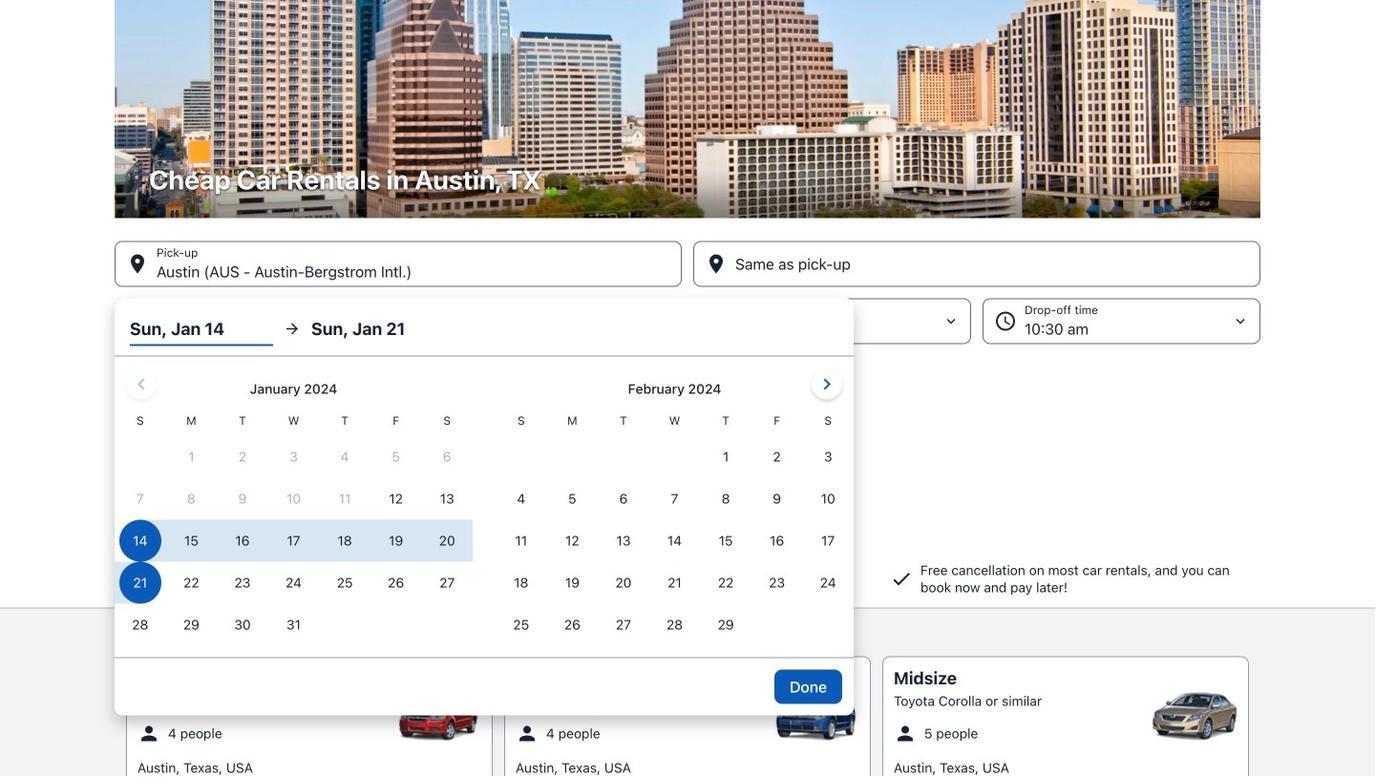 Task type: locate. For each thing, give the bounding box(es) containing it.
0 horizontal spatial small image
[[138, 722, 160, 745]]

small image
[[138, 722, 160, 745], [516, 722, 539, 745], [894, 722, 917, 745]]

2 horizontal spatial small image
[[894, 722, 917, 745]]

breadcrumbs region
[[0, 0, 1375, 716]]

1 horizontal spatial small image
[[516, 722, 539, 745]]

next month image
[[816, 373, 839, 396]]

1 small image from the left
[[138, 722, 160, 745]]

ford focus image
[[774, 693, 860, 741]]



Task type: describe. For each thing, give the bounding box(es) containing it.
chevrolet spark image
[[395, 693, 481, 741]]

toyota corolla image
[[1152, 693, 1238, 741]]

previous month image
[[130, 373, 153, 396]]

2 small image from the left
[[516, 722, 539, 745]]

3 small image from the left
[[894, 722, 917, 745]]



